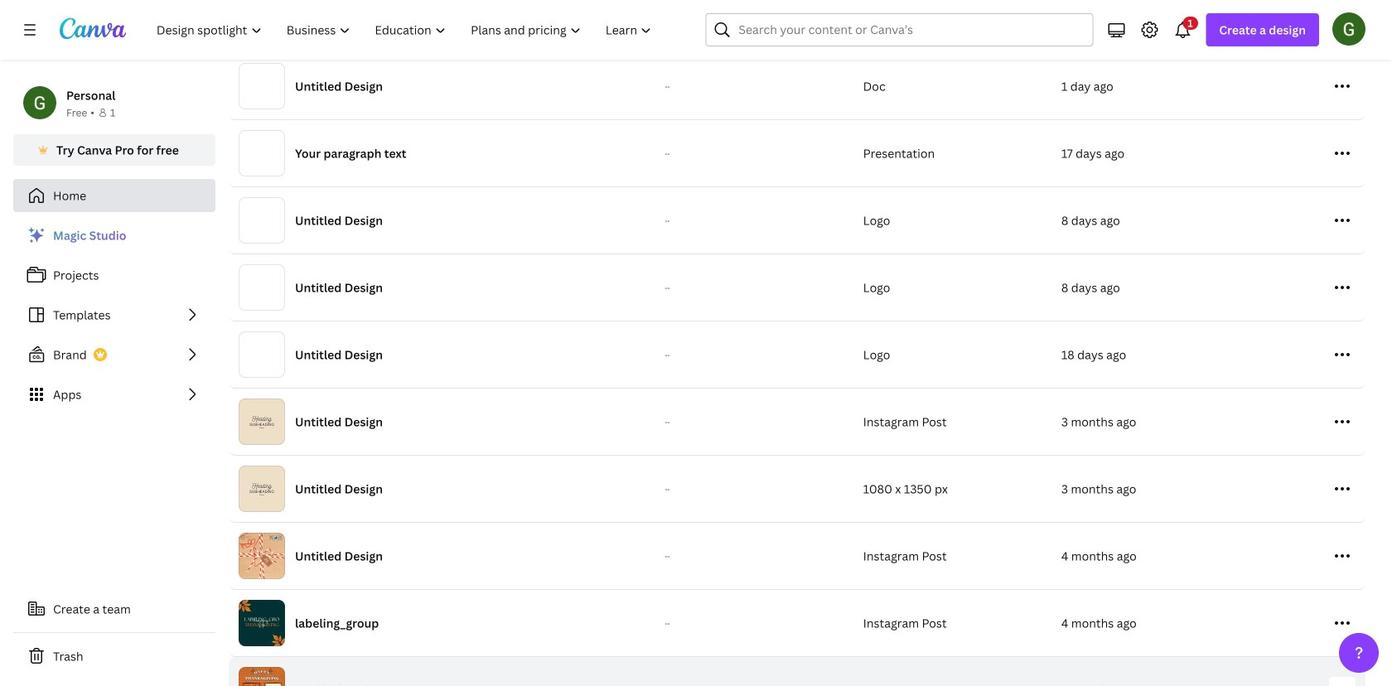 Task type: describe. For each thing, give the bounding box(es) containing it.
top level navigation element
[[146, 13, 666, 46]]

gary orlando image
[[1333, 12, 1366, 45]]



Task type: vqa. For each thing, say whether or not it's contained in the screenshot.
Playback dropdown button
no



Task type: locate. For each thing, give the bounding box(es) containing it.
None search field
[[706, 13, 1093, 46]]

list
[[13, 219, 215, 411]]

Search search field
[[739, 14, 1060, 46]]



